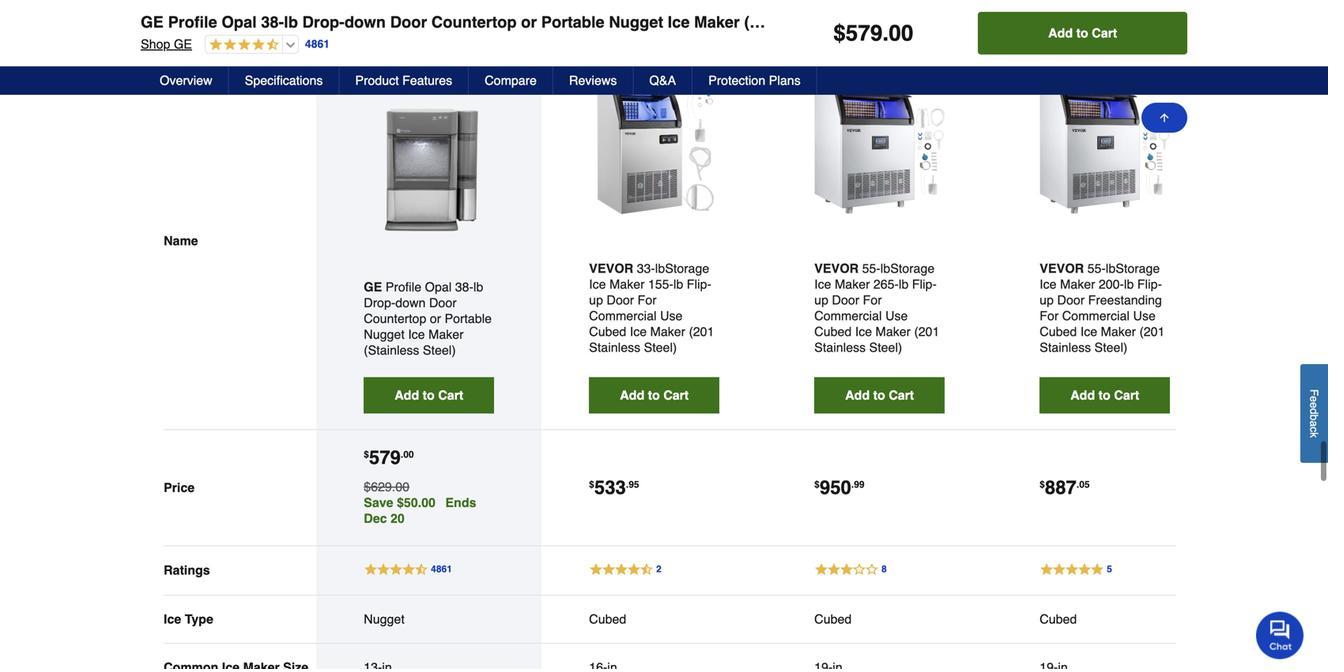 Task type: vqa. For each thing, say whether or not it's contained in the screenshot.
'under'
no



Task type: describe. For each thing, give the bounding box(es) containing it.
95
[[629, 480, 639, 491]]

steel) inside 55-lbstorage ice maker 265-lb flip- up door for commercial use cubed ice maker (201 stainless steel)
[[870, 340, 903, 355]]

lb inside profile opal 38-lb drop-down door countertop or portable nugget ice maker (stainless steel)
[[474, 280, 483, 295]]

to for 55-lbstorage ice maker 265-lb flip- up door for commercial use cubed ice maker (201 stainless steel)
[[874, 388, 886, 403]]

add for 55-lbstorage ice maker 265-lb flip- up door for commercial use cubed ice maker (201 stainless steel)
[[845, 388, 870, 403]]

1 e from the top
[[1308, 397, 1321, 403]]

b
[[1308, 415, 1321, 421]]

overview button
[[144, 66, 229, 95]]

commercial for 155-
[[589, 309, 657, 323]]

protection
[[709, 73, 766, 88]]

0 horizontal spatial $ 579 . 00
[[364, 447, 414, 469]]

lbstorage for 155-
[[655, 261, 710, 276]]

4861
[[305, 38, 330, 50]]

compare for the topmost compare button
[[153, 1, 236, 23]]

commercial for 265-
[[815, 309, 882, 323]]

add to cart button for 33-lbstorage ice maker 155-lb flip- up door for commercial use cubed ice maker (201 stainless steel)
[[589, 378, 720, 414]]

3 cubed cell from the left
[[1040, 612, 1171, 628]]

ice inside profile opal 38-lb drop-down door countertop or portable nugget ice maker (stainless steel)
[[408, 327, 425, 342]]

0 vertical spatial (stainless
[[744, 13, 819, 31]]

1 horizontal spatial ge
[[174, 37, 192, 51]]

reviews
[[569, 73, 617, 88]]

add to cart for 33-lbstorage ice maker 155-lb flip- up door for commercial use cubed ice maker (201 stainless steel)
[[620, 388, 689, 403]]

save $50.00
[[364, 496, 436, 510]]

a
[[1308, 421, 1321, 427]]

freestanding
[[1089, 293, 1162, 308]]

steel) inside profile opal 38-lb drop-down door countertop or portable nugget ice maker (stainless steel)
[[423, 343, 456, 358]]

product
[[355, 73, 399, 88]]

1 cell from the left
[[364, 660, 494, 670]]

$50.00
[[397, 496, 436, 510]]

product features
[[355, 73, 452, 88]]

steel) inside 33-lbstorage ice maker 155-lb flip- up door for commercial use cubed ice maker (201 stainless steel)
[[644, 340, 677, 355]]

265-
[[874, 277, 899, 292]]

f
[[1308, 390, 1321, 397]]

drop- inside profile opal 38-lb drop-down door countertop or portable nugget ice maker (stainless steel)
[[364, 296, 396, 310]]

arrow up image
[[1159, 112, 1171, 124]]

to for 33-lbstorage ice maker 155-lb flip- up door for commercial use cubed ice maker (201 stainless steel)
[[648, 388, 660, 403]]

(stainless inside profile opal 38-lb drop-down door countertop or portable nugget ice maker (stainless steel)
[[364, 343, 419, 358]]

0 horizontal spatial drop-
[[302, 13, 345, 31]]

33-
[[637, 261, 655, 276]]

99
[[854, 480, 865, 491]]

flip- for 155-
[[687, 277, 712, 292]]

lb for 33-lbstorage ice maker 155-lb flip- up door for commercial use cubed ice maker (201 stainless steel)
[[674, 277, 684, 292]]

lbstorage for 265-
[[881, 261, 935, 276]]

38- inside profile opal 38-lb drop-down door countertop or portable nugget ice maker (stainless steel)
[[455, 280, 474, 295]]

0 horizontal spatial down
[[345, 13, 386, 31]]

reviews button
[[554, 66, 634, 95]]

1 vertical spatial 579
[[369, 447, 401, 469]]

maker inside profile opal 38-lb drop-down door countertop or portable nugget ice maker (stainless steel)
[[429, 327, 464, 342]]

887
[[1045, 477, 1077, 499]]

nugget inside profile opal 38-lb drop-down door countertop or portable nugget ice maker (stainless steel)
[[364, 327, 405, 342]]

$ 887 . 05
[[1040, 477, 1090, 499]]

door for 55-lbstorage ice maker 265-lb flip- up door for commercial use cubed ice maker (201 stainless steel)
[[832, 293, 860, 308]]

use for 265-
[[886, 309, 908, 323]]

00 inside $ 579 . 00
[[404, 450, 414, 461]]

plans
[[769, 73, 801, 88]]

ge for ge profile opal 38-lb drop-down door countertop or portable nugget ice maker (stainless steel)
[[141, 13, 164, 31]]

55- for 265-
[[863, 261, 881, 276]]

55-lbstorage ice maker 200-lb flip- up door freestanding for commercial use cubed ice maker (201 stainless steel)
[[1040, 261, 1165, 355]]

$ inside $ 950 . 99
[[815, 480, 820, 491]]

vevor for 33-lbstorage ice maker 155-lb flip- up door for commercial use cubed ice maker (201 stainless steel)
[[589, 261, 634, 276]]

or inside profile opal 38-lb drop-down door countertop or portable nugget ice maker (stainless steel)
[[430, 312, 441, 326]]

opal inside profile opal 38-lb drop-down door countertop or portable nugget ice maker (stainless steel)
[[425, 280, 452, 295]]

k
[[1308, 433, 1321, 438]]

nugget cell
[[364, 612, 494, 628]]

1 cubed cell from the left
[[589, 612, 720, 628]]

add for 33-lbstorage ice maker 155-lb flip- up door for commercial use cubed ice maker (201 stainless steel)
[[620, 388, 645, 403]]

protection plans button
[[693, 66, 817, 95]]

$629.00
[[364, 480, 410, 495]]

0 vertical spatial portable
[[541, 13, 605, 31]]

0 vertical spatial or
[[521, 13, 537, 31]]

for for 265-
[[863, 293, 882, 308]]

1 vertical spatial compare button
[[469, 66, 554, 95]]

chat invite button image
[[1257, 612, 1305, 660]]

add to cart button for 55-lbstorage ice maker 200-lb flip- up door freestanding for commercial use cubed ice maker (201 stainless steel)
[[1040, 378, 1171, 414]]

up for 33-lbstorage ice maker 155-lb flip- up door for commercial use cubed ice maker (201 stainless steel)
[[589, 293, 603, 308]]

155-
[[648, 277, 674, 292]]

0 horizontal spatial 38-
[[261, 13, 284, 31]]

for inside 55-lbstorage ice maker 200-lb flip- up door freestanding for commercial use cubed ice maker (201 stainless steel)
[[1040, 309, 1059, 323]]

name
[[164, 234, 198, 249]]

vevor for 55-lbstorage ice maker 265-lb flip- up door for commercial use cubed ice maker (201 stainless steel)
[[815, 261, 859, 276]]

2 e from the top
[[1308, 403, 1321, 409]]

compare for the bottommost compare button
[[485, 73, 537, 88]]

shop ge
[[141, 37, 192, 51]]

cart for 55-lbstorage ice maker 265-lb flip- up door for commercial use cubed ice maker (201 stainless steel)
[[889, 388, 914, 403]]

f e e d b a c k
[[1308, 390, 1321, 438]]



Task type: locate. For each thing, give the bounding box(es) containing it.
1 horizontal spatial (stainless
[[744, 13, 819, 31]]

compare button down ge profile opal 38-lb drop-down door countertop or portable nugget ice maker (stainless steel)
[[469, 66, 554, 95]]

3 up from the left
[[1040, 293, 1054, 308]]

flip- inside 33-lbstorage ice maker 155-lb flip- up door for commercial use cubed ice maker (201 stainless steel)
[[687, 277, 712, 292]]

1 vertical spatial compare
[[485, 73, 537, 88]]

lbstorage up 200-
[[1106, 261, 1160, 276]]

(201 inside 33-lbstorage ice maker 155-lb flip- up door for commercial use cubed ice maker (201 stainless steel)
[[689, 325, 714, 339]]

1 55- from the left
[[863, 261, 881, 276]]

533
[[595, 477, 626, 499]]

0 vertical spatial nugget
[[609, 13, 664, 31]]

ends
[[446, 496, 476, 510]]

cubed inside 55-lbstorage ice maker 200-lb flip- up door freestanding for commercial use cubed ice maker (201 stainless steel)
[[1040, 325, 1077, 339]]

steel) inside 55-lbstorage ice maker 200-lb flip- up door freestanding for commercial use cubed ice maker (201 stainless steel)
[[1095, 340, 1128, 355]]

use down 265- at the top of the page
[[886, 309, 908, 323]]

1 use from the left
[[660, 309, 683, 323]]

1 horizontal spatial (201
[[915, 325, 940, 339]]

lb inside 33-lbstorage ice maker 155-lb flip- up door for commercial use cubed ice maker (201 stainless steel)
[[674, 277, 684, 292]]

specifications button
[[229, 66, 340, 95]]

countertop inside profile opal 38-lb drop-down door countertop or portable nugget ice maker (stainless steel)
[[364, 312, 427, 326]]

55- inside 55-lbstorage ice maker 200-lb flip- up door freestanding for commercial use cubed ice maker (201 stainless steel)
[[1088, 261, 1106, 276]]

use inside 55-lbstorage ice maker 265-lb flip- up door for commercial use cubed ice maker (201 stainless steel)
[[886, 309, 908, 323]]

d
[[1308, 409, 1321, 415]]

0 horizontal spatial cubed cell
[[589, 612, 720, 628]]

compare up shop ge
[[153, 1, 236, 23]]

0 horizontal spatial 579
[[369, 447, 401, 469]]

0 vertical spatial down
[[345, 13, 386, 31]]

nugget inside 'cell'
[[364, 612, 405, 627]]

up inside 55-lbstorage ice maker 200-lb flip- up door freestanding for commercial use cubed ice maker (201 stainless steel)
[[1040, 293, 1054, 308]]

door inside profile opal 38-lb drop-down door countertop or portable nugget ice maker (stainless steel)
[[429, 296, 457, 310]]

1 horizontal spatial use
[[886, 309, 908, 323]]

579
[[846, 21, 883, 46], [369, 447, 401, 469]]

1 up from the left
[[589, 293, 603, 308]]

use down freestanding
[[1134, 309, 1156, 323]]

1 vevor from the left
[[589, 261, 634, 276]]

specifications
[[245, 73, 323, 88]]

lbstorage for 200-
[[1106, 261, 1160, 276]]

55- for 200-
[[1088, 261, 1106, 276]]

2 horizontal spatial vevor
[[1040, 261, 1084, 276]]

cubed inside 33-lbstorage ice maker 155-lb flip- up door for commercial use cubed ice maker (201 stainless steel)
[[589, 325, 627, 339]]

add to cart
[[1049, 26, 1118, 40], [395, 388, 464, 403], [620, 388, 689, 403], [845, 388, 914, 403], [1071, 388, 1140, 403]]

3 use from the left
[[1134, 309, 1156, 323]]

1 horizontal spatial $ 579 . 00
[[834, 21, 914, 46]]

drop-
[[302, 13, 345, 31], [364, 296, 396, 310]]

door inside 55-lbstorage ice maker 200-lb flip- up door freestanding for commercial use cubed ice maker (201 stainless steel)
[[1058, 293, 1085, 308]]

flip- right 265- at the top of the page
[[912, 277, 937, 292]]

2 cubed cell from the left
[[815, 612, 945, 628]]

2 horizontal spatial flip-
[[1138, 277, 1162, 292]]

33-lbstorage ice maker 155-lb flip- up door for commercial use cubed ice maker (201 stainless steel)
[[589, 261, 714, 355]]

(stainless
[[744, 13, 819, 31], [364, 343, 419, 358]]

use
[[660, 309, 683, 323], [886, 309, 908, 323], [1134, 309, 1156, 323]]

vevor for 55-lbstorage ice maker 200-lb flip- up door freestanding for commercial use cubed ice maker (201 stainless steel)
[[1040, 261, 1084, 276]]

1 vertical spatial 38-
[[455, 280, 474, 295]]

steel)
[[824, 13, 867, 31], [644, 340, 677, 355], [870, 340, 903, 355], [1095, 340, 1128, 355], [423, 343, 456, 358]]

4 cell from the left
[[1040, 660, 1171, 670]]

commercial inside 55-lbstorage ice maker 200-lb flip- up door freestanding for commercial use cubed ice maker (201 stainless steel)
[[1063, 309, 1130, 323]]

door inside 55-lbstorage ice maker 265-lb flip- up door for commercial use cubed ice maker (201 stainless steel)
[[832, 293, 860, 308]]

product features button
[[340, 66, 469, 95]]

$ 579 . 00
[[834, 21, 914, 46], [364, 447, 414, 469]]

0 horizontal spatial profile
[[168, 13, 217, 31]]

.
[[883, 21, 889, 46], [401, 450, 404, 461], [626, 480, 629, 491], [852, 480, 854, 491], [1077, 480, 1080, 491]]

up inside 33-lbstorage ice maker 155-lb flip- up door for commercial use cubed ice maker (201 stainless steel)
[[589, 293, 603, 308]]

flip- up freestanding
[[1138, 277, 1162, 292]]

1 horizontal spatial flip-
[[912, 277, 937, 292]]

1 horizontal spatial opal
[[425, 280, 452, 295]]

1 vertical spatial down
[[396, 296, 426, 310]]

vevor 55-lbstorage ice maker 200-lb flip-up door freestanding for commercial use cubed ice maker (201 stainless steel) image
[[1040, 85, 1171, 215]]

vevor 33-lbstorage ice maker 155-lb flip-up door for commercial use cubed ice maker (201 stainless steel) image
[[589, 85, 720, 215]]

55- inside 55-lbstorage ice maker 265-lb flip- up door for commercial use cubed ice maker (201 stainless steel)
[[863, 261, 881, 276]]

add to cart for 55-lbstorage ice maker 265-lb flip- up door for commercial use cubed ice maker (201 stainless steel)
[[845, 388, 914, 403]]

38-
[[261, 13, 284, 31], [455, 280, 474, 295]]

0 vertical spatial opal
[[222, 13, 257, 31]]

e
[[1308, 397, 1321, 403], [1308, 403, 1321, 409]]

1 stainless from the left
[[589, 340, 641, 355]]

0 vertical spatial 38-
[[261, 13, 284, 31]]

compare
[[153, 1, 236, 23], [485, 73, 537, 88]]

countertop
[[432, 13, 517, 31], [364, 312, 427, 326]]

door for 55-lbstorage ice maker 200-lb flip- up door freestanding for commercial use cubed ice maker (201 stainless steel)
[[1058, 293, 1085, 308]]

stainless for 33-lbstorage ice maker 155-lb flip- up door for commercial use cubed ice maker (201 stainless steel)
[[589, 340, 641, 355]]

vevor
[[589, 261, 634, 276], [815, 261, 859, 276], [1040, 261, 1084, 276]]

0 horizontal spatial (201
[[689, 325, 714, 339]]

1 vertical spatial countertop
[[364, 312, 427, 326]]

f e e d b a c k button
[[1301, 365, 1329, 464]]

portable inside profile opal 38-lb drop-down door countertop or portable nugget ice maker (stainless steel)
[[445, 312, 492, 326]]

2 horizontal spatial cubed cell
[[1040, 612, 1171, 628]]

0 vertical spatial compare button
[[136, 0, 1193, 37]]

2 horizontal spatial lbstorage
[[1106, 261, 1160, 276]]

0 vertical spatial ge
[[141, 13, 164, 31]]

up
[[589, 293, 603, 308], [815, 293, 829, 308], [1040, 293, 1054, 308]]

1 horizontal spatial vevor
[[815, 261, 859, 276]]

ratings
[[164, 564, 210, 578]]

1 horizontal spatial 00
[[889, 21, 914, 46]]

add to cart for 55-lbstorage ice maker 200-lb flip- up door freestanding for commercial use cubed ice maker (201 stainless steel)
[[1071, 388, 1140, 403]]

1 vertical spatial $ 579 . 00
[[364, 447, 414, 469]]

lbstorage inside 55-lbstorage ice maker 200-lb flip- up door freestanding for commercial use cubed ice maker (201 stainless steel)
[[1106, 261, 1160, 276]]

2 horizontal spatial stainless
[[1040, 340, 1091, 355]]

0 vertical spatial $ 579 . 00
[[834, 21, 914, 46]]

c
[[1308, 427, 1321, 433]]

1 horizontal spatial portable
[[541, 13, 605, 31]]

55- up 200-
[[1088, 261, 1106, 276]]

use down 155-
[[660, 309, 683, 323]]

2 stainless from the left
[[815, 340, 866, 355]]

add
[[1049, 26, 1073, 40], [395, 388, 419, 403], [620, 388, 645, 403], [845, 388, 870, 403], [1071, 388, 1095, 403]]

ge for ge
[[364, 280, 382, 295]]

2 cell from the left
[[589, 660, 720, 670]]

2 vertical spatial ge
[[364, 280, 382, 295]]

$
[[834, 21, 846, 46], [364, 450, 369, 461], [589, 480, 595, 491], [815, 480, 820, 491], [1040, 480, 1045, 491]]

0 horizontal spatial countertop
[[364, 312, 427, 326]]

0 horizontal spatial opal
[[222, 13, 257, 31]]

cubed cell
[[589, 612, 720, 628], [815, 612, 945, 628], [1040, 612, 1171, 628]]

q&a
[[650, 73, 676, 88]]

flip- inside 55-lbstorage ice maker 200-lb flip- up door freestanding for commercial use cubed ice maker (201 stainless steel)
[[1138, 277, 1162, 292]]

lb inside 55-lbstorage ice maker 200-lb flip- up door freestanding for commercial use cubed ice maker (201 stainless steel)
[[1124, 277, 1134, 292]]

cell
[[364, 660, 494, 670], [589, 660, 720, 670], [815, 660, 945, 670], [1040, 660, 1171, 670]]

0 horizontal spatial 55-
[[863, 261, 881, 276]]

door for 33-lbstorage ice maker 155-lb flip- up door for commercial use cubed ice maker (201 stainless steel)
[[607, 293, 634, 308]]

profile inside profile opal 38-lb drop-down door countertop or portable nugget ice maker (stainless steel)
[[386, 280, 422, 295]]

0 vertical spatial countertop
[[432, 13, 517, 31]]

0 horizontal spatial (stainless
[[364, 343, 419, 358]]

2 horizontal spatial (201
[[1140, 325, 1165, 339]]

0 horizontal spatial compare
[[153, 1, 236, 23]]

use inside 55-lbstorage ice maker 200-lb flip- up door freestanding for commercial use cubed ice maker (201 stainless steel)
[[1134, 309, 1156, 323]]

1 horizontal spatial up
[[815, 293, 829, 308]]

1 horizontal spatial drop-
[[364, 296, 396, 310]]

q&a button
[[634, 66, 693, 95]]

save
[[364, 496, 393, 510]]

2 vertical spatial nugget
[[364, 612, 405, 627]]

cart for 33-lbstorage ice maker 155-lb flip- up door for commercial use cubed ice maker (201 stainless steel)
[[664, 388, 689, 403]]

this
[[368, 74, 386, 83]]

1 vertical spatial opal
[[425, 280, 452, 295]]

lbstorage inside 33-lbstorage ice maker 155-lb flip- up door for commercial use cubed ice maker (201 stainless steel)
[[655, 261, 710, 276]]

1 vertical spatial portable
[[445, 312, 492, 326]]

0 horizontal spatial ge
[[141, 13, 164, 31]]

1 horizontal spatial countertop
[[432, 13, 517, 31]]

1 commercial from the left
[[589, 309, 657, 323]]

down inside profile opal 38-lb drop-down door countertop or portable nugget ice maker (stainless steel)
[[396, 296, 426, 310]]

3 cell from the left
[[815, 660, 945, 670]]

0 horizontal spatial stainless
[[589, 340, 641, 355]]

1 vertical spatial nugget
[[364, 327, 405, 342]]

commercial
[[589, 309, 657, 323], [815, 309, 882, 323], [1063, 309, 1130, 323]]

2 horizontal spatial for
[[1040, 309, 1059, 323]]

0 vertical spatial 00
[[889, 21, 914, 46]]

1 horizontal spatial 579
[[846, 21, 883, 46]]

20
[[391, 512, 405, 526]]

1 vertical spatial ge
[[174, 37, 192, 51]]

3 (201 from the left
[[1140, 325, 1165, 339]]

1 horizontal spatial for
[[863, 293, 882, 308]]

00
[[889, 21, 914, 46], [404, 450, 414, 461]]

1 horizontal spatial commercial
[[815, 309, 882, 323]]

1 flip- from the left
[[687, 277, 712, 292]]

overview
[[160, 73, 212, 88]]

features
[[403, 73, 452, 88]]

0 vertical spatial compare
[[153, 1, 236, 23]]

0 vertical spatial 579
[[846, 21, 883, 46]]

cubed
[[589, 325, 627, 339], [815, 325, 852, 339], [1040, 325, 1077, 339], [589, 612, 627, 627], [815, 612, 852, 627], [1040, 612, 1077, 627]]

flip- for 200-
[[1138, 277, 1162, 292]]

3 lbstorage from the left
[[1106, 261, 1160, 276]]

3 commercial from the left
[[1063, 309, 1130, 323]]

0 horizontal spatial up
[[589, 293, 603, 308]]

commercial down freestanding
[[1063, 309, 1130, 323]]

stainless inside 55-lbstorage ice maker 200-lb flip- up door freestanding for commercial use cubed ice maker (201 stainless steel)
[[1040, 340, 1091, 355]]

(201 inside 55-lbstorage ice maker 265-lb flip- up door for commercial use cubed ice maker (201 stainless steel)
[[915, 325, 940, 339]]

door inside 33-lbstorage ice maker 155-lb flip- up door for commercial use cubed ice maker (201 stainless steel)
[[607, 293, 634, 308]]

2 55- from the left
[[1088, 261, 1106, 276]]

ends dec 20
[[364, 496, 476, 526]]

stainless inside 33-lbstorage ice maker 155-lb flip- up door for commercial use cubed ice maker (201 stainless steel)
[[589, 340, 641, 355]]

use for 155-
[[660, 309, 683, 323]]

0 horizontal spatial use
[[660, 309, 683, 323]]

door
[[390, 13, 427, 31], [607, 293, 634, 308], [832, 293, 860, 308], [1058, 293, 1085, 308], [429, 296, 457, 310]]

1 (201 from the left
[[689, 325, 714, 339]]

profile opal 38-lb drop-down door countertop or portable nugget ice maker (stainless steel)
[[364, 280, 492, 358]]

commercial inside 33-lbstorage ice maker 155-lb flip- up door for commercial use cubed ice maker (201 stainless steel)
[[589, 309, 657, 323]]

(201 for 55-lbstorage ice maker 265-lb flip- up door for commercial use cubed ice maker (201 stainless steel)
[[915, 325, 940, 339]]

. inside $ 950 . 99
[[852, 480, 854, 491]]

stainless for 55-lbstorage ice maker 265-lb flip- up door for commercial use cubed ice maker (201 stainless steel)
[[815, 340, 866, 355]]

ice
[[668, 13, 690, 31], [589, 277, 606, 292], [815, 277, 832, 292], [1040, 277, 1057, 292], [630, 325, 647, 339], [855, 325, 872, 339], [1081, 325, 1098, 339], [408, 327, 425, 342], [164, 612, 181, 627]]

stainless
[[589, 340, 641, 355], [815, 340, 866, 355], [1040, 340, 1091, 355]]

cart
[[1092, 26, 1118, 40], [438, 388, 464, 403], [664, 388, 689, 403], [889, 388, 914, 403], [1114, 388, 1140, 403]]

commercial down 155-
[[589, 309, 657, 323]]

lbstorage up 155-
[[655, 261, 710, 276]]

1 horizontal spatial or
[[521, 13, 537, 31]]

(201 inside 55-lbstorage ice maker 200-lb flip- up door freestanding for commercial use cubed ice maker (201 stainless steel)
[[1140, 325, 1165, 339]]

ge profile opal 38-lb drop-down door countertop or portable nugget ice maker (stainless steel)
[[141, 13, 867, 31]]

lbstorage
[[655, 261, 710, 276], [881, 261, 935, 276], [1106, 261, 1160, 276]]

this item
[[368, 74, 407, 83]]

0 vertical spatial drop-
[[302, 13, 345, 31]]

or
[[521, 13, 537, 31], [430, 312, 441, 326]]

flip- for 265-
[[912, 277, 937, 292]]

$ inside "$ 533 . 95"
[[589, 480, 595, 491]]

0 horizontal spatial 00
[[404, 450, 414, 461]]

item
[[388, 74, 407, 83]]

1 vertical spatial 00
[[404, 450, 414, 461]]

0 horizontal spatial lbstorage
[[655, 261, 710, 276]]

1 vertical spatial profile
[[386, 280, 422, 295]]

200-
[[1099, 277, 1124, 292]]

profile
[[168, 13, 217, 31], [386, 280, 422, 295]]

2 lbstorage from the left
[[881, 261, 935, 276]]

nugget
[[609, 13, 664, 31], [364, 327, 405, 342], [364, 612, 405, 627]]

lb for 55-lbstorage ice maker 265-lb flip- up door for commercial use cubed ice maker (201 stainless steel)
[[899, 277, 909, 292]]

for inside 55-lbstorage ice maker 265-lb flip- up door for commercial use cubed ice maker (201 stainless steel)
[[863, 293, 882, 308]]

55-lbstorage ice maker 265-lb flip- up door for commercial use cubed ice maker (201 stainless steel)
[[815, 261, 940, 355]]

. inside "$ 533 . 95"
[[626, 480, 629, 491]]

use inside 33-lbstorage ice maker 155-lb flip- up door for commercial use cubed ice maker (201 stainless steel)
[[660, 309, 683, 323]]

2 vevor from the left
[[815, 261, 859, 276]]

commercial inside 55-lbstorage ice maker 265-lb flip- up door for commercial use cubed ice maker (201 stainless steel)
[[815, 309, 882, 323]]

ge profile opal 38-lb drop-down door countertop or portable nugget ice maker (stainless steel) image
[[364, 103, 494, 234]]

stainless inside 55-lbstorage ice maker 265-lb flip- up door for commercial use cubed ice maker (201 stainless steel)
[[815, 340, 866, 355]]

add to cart button for 55-lbstorage ice maker 265-lb flip- up door for commercial use cubed ice maker (201 stainless steel)
[[815, 378, 945, 414]]

1 horizontal spatial compare
[[485, 73, 537, 88]]

dec
[[364, 512, 387, 526]]

1 horizontal spatial profile
[[386, 280, 422, 295]]

e up b
[[1308, 403, 1321, 409]]

compare down ge profile opal 38-lb drop-down door countertop or portable nugget ice maker (stainless steel)
[[485, 73, 537, 88]]

maker
[[694, 13, 740, 31], [610, 277, 645, 292], [835, 277, 870, 292], [1060, 277, 1096, 292], [651, 325, 686, 339], [876, 325, 911, 339], [1101, 325, 1136, 339], [429, 327, 464, 342]]

$ inside $ 887 . 05
[[1040, 480, 1045, 491]]

up for 55-lbstorage ice maker 265-lb flip- up door for commercial use cubed ice maker (201 stainless steel)
[[815, 293, 829, 308]]

950
[[820, 477, 852, 499]]

0 horizontal spatial for
[[638, 293, 657, 308]]

lbstorage up 265- at the top of the page
[[881, 261, 935, 276]]

0 horizontal spatial portable
[[445, 312, 492, 326]]

0 horizontal spatial or
[[430, 312, 441, 326]]

portable
[[541, 13, 605, 31], [445, 312, 492, 326]]

3 stainless from the left
[[1040, 340, 1091, 355]]

chevron up image
[[1159, 4, 1175, 20]]

for for 155-
[[638, 293, 657, 308]]

2 use from the left
[[886, 309, 908, 323]]

cart for 55-lbstorage ice maker 200-lb flip- up door freestanding for commercial use cubed ice maker (201 stainless steel)
[[1114, 388, 1140, 403]]

type
[[185, 612, 213, 627]]

compare button up q&a
[[136, 0, 1193, 37]]

add for 55-lbstorage ice maker 200-lb flip- up door freestanding for commercial use cubed ice maker (201 stainless steel)
[[1071, 388, 1095, 403]]

2 horizontal spatial use
[[1134, 309, 1156, 323]]

0 horizontal spatial vevor
[[589, 261, 634, 276]]

ice type
[[164, 612, 213, 627]]

flip- inside 55-lbstorage ice maker 265-lb flip- up door for commercial use cubed ice maker (201 stainless steel)
[[912, 277, 937, 292]]

add to cart button
[[978, 12, 1188, 55], [364, 378, 494, 414], [589, 378, 720, 414], [815, 378, 945, 414], [1040, 378, 1171, 414]]

2 horizontal spatial up
[[1040, 293, 1054, 308]]

lb for 55-lbstorage ice maker 200-lb flip- up door freestanding for commercial use cubed ice maker (201 stainless steel)
[[1124, 277, 1134, 292]]

1 horizontal spatial cubed cell
[[815, 612, 945, 628]]

commercial down 265- at the top of the page
[[815, 309, 882, 323]]

05
[[1080, 480, 1090, 491]]

2 up from the left
[[815, 293, 829, 308]]

vevor 55-lbstorage ice maker 265-lb flip-up door for commercial use cubed ice maker (201 stainless steel) image
[[815, 85, 945, 215]]

. inside $ 887 . 05
[[1077, 480, 1080, 491]]

for
[[638, 293, 657, 308], [863, 293, 882, 308], [1040, 309, 1059, 323]]

lb inside 55-lbstorage ice maker 265-lb flip- up door for commercial use cubed ice maker (201 stainless steel)
[[899, 277, 909, 292]]

down
[[345, 13, 386, 31], [396, 296, 426, 310]]

shop
[[141, 37, 170, 51]]

0 horizontal spatial flip-
[[687, 277, 712, 292]]

1 vertical spatial drop-
[[364, 296, 396, 310]]

1 lbstorage from the left
[[655, 261, 710, 276]]

$ 950 . 99
[[815, 477, 865, 499]]

2 commercial from the left
[[815, 309, 882, 323]]

2 (201 from the left
[[915, 325, 940, 339]]

up inside 55-lbstorage ice maker 265-lb flip- up door for commercial use cubed ice maker (201 stainless steel)
[[815, 293, 829, 308]]

4.5 stars image
[[206, 38, 279, 53]]

flip- right 155-
[[687, 277, 712, 292]]

1 horizontal spatial down
[[396, 296, 426, 310]]

1 horizontal spatial stainless
[[815, 340, 866, 355]]

price
[[164, 481, 195, 495]]

(201
[[689, 325, 714, 339], [915, 325, 940, 339], [1140, 325, 1165, 339]]

for inside 33-lbstorage ice maker 155-lb flip- up door for commercial use cubed ice maker (201 stainless steel)
[[638, 293, 657, 308]]

55-
[[863, 261, 881, 276], [1088, 261, 1106, 276]]

2 horizontal spatial commercial
[[1063, 309, 1130, 323]]

to
[[1077, 26, 1089, 40], [423, 388, 435, 403], [648, 388, 660, 403], [874, 388, 886, 403], [1099, 388, 1111, 403]]

to for 55-lbstorage ice maker 200-lb flip- up door freestanding for commercial use cubed ice maker (201 stainless steel)
[[1099, 388, 1111, 403]]

cubed inside 55-lbstorage ice maker 265-lb flip- up door for commercial use cubed ice maker (201 stainless steel)
[[815, 325, 852, 339]]

55- up 265- at the top of the page
[[863, 261, 881, 276]]

2 horizontal spatial ge
[[364, 280, 382, 295]]

3 vevor from the left
[[1040, 261, 1084, 276]]

e up d
[[1308, 397, 1321, 403]]

1 horizontal spatial 55-
[[1088, 261, 1106, 276]]

$ 533 . 95
[[589, 477, 639, 499]]

ge
[[141, 13, 164, 31], [174, 37, 192, 51], [364, 280, 382, 295]]

1 vertical spatial or
[[430, 312, 441, 326]]

up for 55-lbstorage ice maker 200-lb flip- up door freestanding for commercial use cubed ice maker (201 stainless steel)
[[1040, 293, 1054, 308]]

0 horizontal spatial commercial
[[589, 309, 657, 323]]

lb
[[284, 13, 298, 31], [674, 277, 684, 292], [899, 277, 909, 292], [1124, 277, 1134, 292], [474, 280, 483, 295]]

protection plans
[[709, 73, 801, 88]]

(201 for 33-lbstorage ice maker 155-lb flip- up door for commercial use cubed ice maker (201 stainless steel)
[[689, 325, 714, 339]]

1 horizontal spatial 38-
[[455, 280, 474, 295]]

0 vertical spatial profile
[[168, 13, 217, 31]]

3 flip- from the left
[[1138, 277, 1162, 292]]

1 vertical spatial (stainless
[[364, 343, 419, 358]]

2 flip- from the left
[[912, 277, 937, 292]]

opal
[[222, 13, 257, 31], [425, 280, 452, 295]]

compare button
[[136, 0, 1193, 37], [469, 66, 554, 95]]

lbstorage inside 55-lbstorage ice maker 265-lb flip- up door for commercial use cubed ice maker (201 stainless steel)
[[881, 261, 935, 276]]

1 horizontal spatial lbstorage
[[881, 261, 935, 276]]



